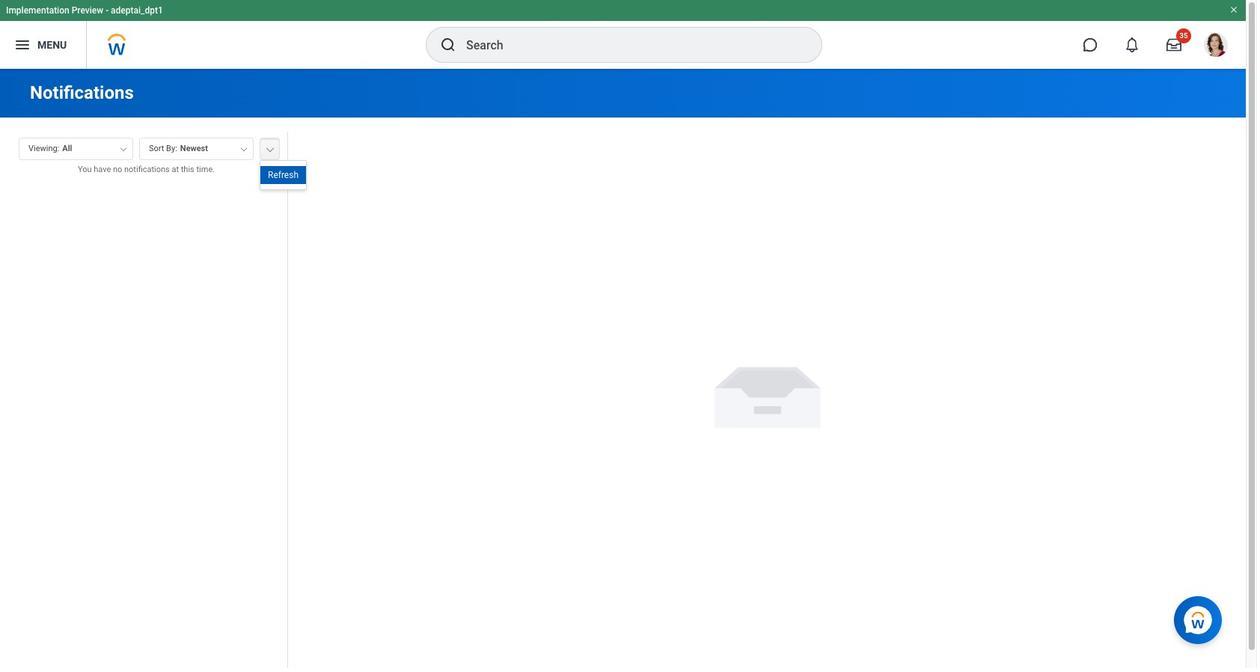Task type: vqa. For each thing, say whether or not it's contained in the screenshot.
Host: Alex Garcia Host: Logan McNeil Interested: 0 Staffed: 1/6
no



Task type: locate. For each thing, give the bounding box(es) containing it.
sort
[[149, 144, 164, 153]]

you
[[78, 165, 92, 174]]

by:
[[166, 144, 177, 153]]

menu
[[37, 39, 67, 51]]

no
[[113, 165, 122, 174]]

sort by: newest
[[149, 144, 208, 153]]

preview
[[72, 5, 103, 16]]

at
[[172, 165, 179, 174]]

implementation preview -   adeptai_dpt1
[[6, 5, 163, 16]]

35 button
[[1158, 28, 1192, 61]]

-
[[106, 5, 109, 16]]

menu button
[[0, 21, 86, 69]]

tab panel
[[0, 131, 287, 668]]

adeptai_dpt1
[[111, 5, 163, 16]]

tab panel containing viewing:
[[0, 131, 287, 668]]

more image
[[266, 144, 275, 152]]

implementation
[[6, 5, 69, 16]]



Task type: describe. For each thing, give the bounding box(es) containing it.
you have no notifications at this time.
[[78, 165, 215, 174]]

inbox items list box
[[0, 187, 287, 668]]

search image
[[439, 36, 457, 54]]

inbox large image
[[1167, 37, 1182, 52]]

notifications
[[30, 82, 134, 103]]

refresh
[[268, 170, 299, 180]]

close environment banner image
[[1230, 5, 1239, 14]]

notifications main content
[[0, 69, 1246, 668]]

this
[[181, 165, 194, 174]]

menu banner
[[0, 0, 1246, 69]]

justify image
[[13, 36, 31, 54]]

time.
[[196, 165, 215, 174]]

all
[[62, 144, 72, 153]]

notifications
[[124, 165, 170, 174]]

viewing:
[[28, 144, 59, 153]]

newest
[[180, 144, 208, 153]]

notifications large image
[[1125, 37, 1140, 52]]

reading pane region
[[288, 118, 1246, 668]]

viewing: all
[[28, 144, 72, 153]]

have
[[94, 165, 111, 174]]

profile logan mcneil image
[[1204, 33, 1228, 60]]

tab panel inside 'notifications' main content
[[0, 131, 287, 668]]

Search Workday  search field
[[466, 28, 791, 61]]

35
[[1180, 31, 1189, 40]]



